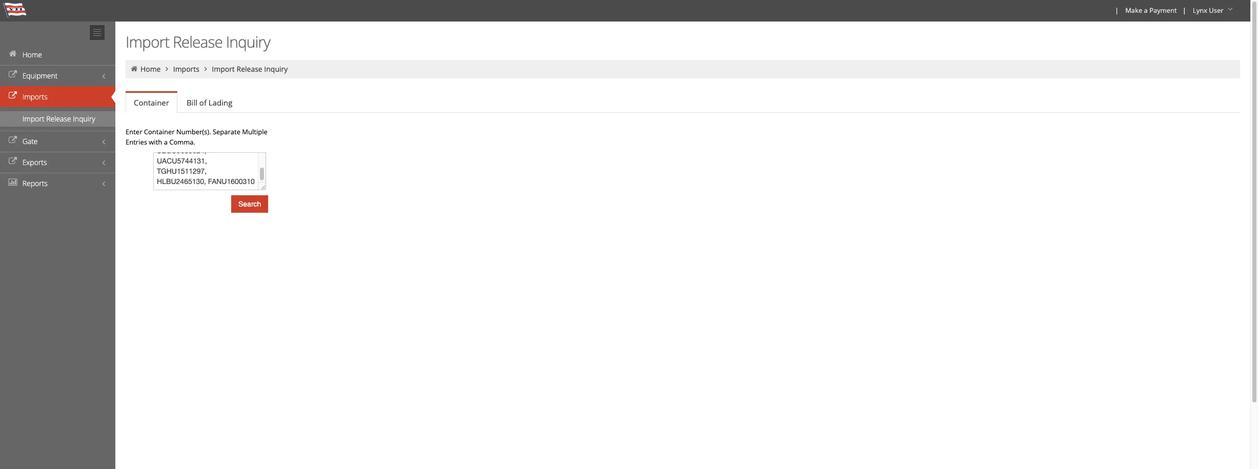Task type: locate. For each thing, give the bounding box(es) containing it.
external link image for imports
[[8, 92, 18, 100]]

0 horizontal spatial |
[[1116, 6, 1119, 15]]

1 horizontal spatial a
[[1145, 6, 1148, 15]]

1 vertical spatial container
[[144, 127, 175, 136]]

a right make
[[1145, 6, 1148, 15]]

bill of lading link
[[178, 92, 241, 113]]

home image up container link
[[130, 65, 139, 72]]

home up equipment at the top of page
[[22, 50, 42, 59]]

0 horizontal spatial import
[[23, 114, 44, 124]]

multiple
[[242, 127, 268, 136]]

2 vertical spatial import release inquiry
[[23, 114, 95, 124]]

release
[[173, 31, 223, 52], [237, 64, 262, 74], [46, 114, 71, 124]]

external link image for exports
[[8, 158, 18, 165]]

angle right image up container link
[[163, 65, 171, 72]]

1 horizontal spatial angle right image
[[201, 65, 210, 72]]

1 vertical spatial imports
[[22, 92, 48, 102]]

imports link up "bill"
[[173, 64, 200, 74]]

a
[[1145, 6, 1148, 15], [164, 137, 168, 147]]

external link image down equipment link
[[8, 92, 18, 100]]

0 vertical spatial imports
[[173, 64, 200, 74]]

2 angle right image from the left
[[201, 65, 210, 72]]

search
[[239, 200, 261, 208]]

import release inquiry
[[126, 31, 270, 52], [212, 64, 288, 74], [23, 114, 95, 124]]

0 vertical spatial imports link
[[173, 64, 200, 74]]

1 horizontal spatial |
[[1183, 6, 1187, 15]]

1 vertical spatial import release inquiry
[[212, 64, 288, 74]]

gate
[[22, 136, 38, 146]]

0 horizontal spatial a
[[164, 137, 168, 147]]

2 vertical spatial inquiry
[[73, 114, 95, 124]]

1 external link image from the top
[[8, 71, 18, 78]]

reports
[[22, 178, 48, 188]]

2 vertical spatial import
[[23, 114, 44, 124]]

0 horizontal spatial angle right image
[[163, 65, 171, 72]]

container inside enter container number(s).  separate multiple entries with a comma.
[[144, 127, 175, 136]]

0 horizontal spatial imports link
[[0, 86, 115, 107]]

lynx user
[[1193, 6, 1224, 15]]

a right with
[[164, 137, 168, 147]]

1 horizontal spatial home link
[[140, 64, 161, 74]]

container
[[134, 97, 169, 108], [144, 127, 175, 136]]

1 horizontal spatial release
[[173, 31, 223, 52]]

lading
[[209, 97, 233, 108]]

1 vertical spatial home image
[[130, 65, 139, 72]]

inquiry for right import release inquiry link
[[264, 64, 288, 74]]

import release inquiry for right import release inquiry link
[[212, 64, 288, 74]]

import
[[126, 31, 169, 52], [212, 64, 235, 74], [23, 114, 44, 124]]

1 horizontal spatial home image
[[130, 65, 139, 72]]

search button
[[231, 195, 268, 213]]

external link image inside equipment link
[[8, 71, 18, 78]]

bill of lading
[[187, 97, 233, 108]]

1 vertical spatial import
[[212, 64, 235, 74]]

0 vertical spatial home image
[[8, 50, 18, 57]]

0 horizontal spatial import release inquiry link
[[0, 111, 115, 127]]

1 vertical spatial external link image
[[8, 137, 18, 144]]

0 vertical spatial external link image
[[8, 92, 18, 100]]

import release inquiry link
[[212, 64, 288, 74], [0, 111, 115, 127]]

home image
[[8, 50, 18, 57], [130, 65, 139, 72]]

0 horizontal spatial home
[[22, 50, 42, 59]]

gate link
[[0, 131, 115, 152]]

1 external link image from the top
[[8, 92, 18, 100]]

external link image up bar chart icon
[[8, 158, 18, 165]]

import release inquiry link up gate link
[[0, 111, 115, 127]]

inquiry
[[226, 31, 270, 52], [264, 64, 288, 74], [73, 114, 95, 124]]

0 vertical spatial external link image
[[8, 71, 18, 78]]

1 vertical spatial external link image
[[8, 158, 18, 165]]

external link image for gate
[[8, 137, 18, 144]]

container up enter at the top left of the page
[[134, 97, 169, 108]]

0 vertical spatial import release inquiry
[[126, 31, 270, 52]]

2 vertical spatial release
[[46, 114, 71, 124]]

external link image left gate
[[8, 137, 18, 144]]

equipment link
[[0, 65, 115, 86]]

home link
[[0, 44, 115, 65], [140, 64, 161, 74]]

1 vertical spatial home
[[140, 64, 161, 74]]

number(s).
[[176, 127, 211, 136]]

import for bottom import release inquiry link
[[23, 114, 44, 124]]

1 vertical spatial a
[[164, 137, 168, 147]]

0 horizontal spatial imports
[[22, 92, 48, 102]]

lynx user link
[[1189, 0, 1240, 22]]

1 vertical spatial inquiry
[[264, 64, 288, 74]]

angle down image
[[1226, 6, 1236, 13]]

| left lynx at the right top of page
[[1183, 6, 1187, 15]]

home
[[22, 50, 42, 59], [140, 64, 161, 74]]

0 vertical spatial release
[[173, 31, 223, 52]]

home up container link
[[140, 64, 161, 74]]

imports up "bill"
[[173, 64, 200, 74]]

exports link
[[0, 152, 115, 173]]

1 horizontal spatial imports
[[173, 64, 200, 74]]

2 external link image from the top
[[8, 137, 18, 144]]

external link image left equipment at the top of page
[[8, 71, 18, 78]]

|
[[1116, 6, 1119, 15], [1183, 6, 1187, 15]]

entries
[[126, 137, 147, 147]]

0 vertical spatial a
[[1145, 6, 1148, 15]]

container up with
[[144, 127, 175, 136]]

payment
[[1150, 6, 1177, 15]]

bar chart image
[[8, 179, 18, 186]]

| left make
[[1116, 6, 1119, 15]]

external link image inside exports link
[[8, 158, 18, 165]]

reports link
[[0, 173, 115, 194]]

0 vertical spatial inquiry
[[226, 31, 270, 52]]

2 | from the left
[[1183, 6, 1187, 15]]

import for right import release inquiry link
[[212, 64, 235, 74]]

angle right image
[[163, 65, 171, 72], [201, 65, 210, 72]]

imports link
[[173, 64, 200, 74], [0, 86, 115, 107]]

external link image
[[8, 92, 18, 100], [8, 137, 18, 144]]

make a payment link
[[1121, 0, 1181, 22]]

None text field
[[153, 152, 266, 190]]

1 vertical spatial release
[[237, 64, 262, 74]]

2 external link image from the top
[[8, 158, 18, 165]]

2 horizontal spatial import
[[212, 64, 235, 74]]

imports
[[173, 64, 200, 74], [22, 92, 48, 102]]

imports link down equipment at the top of page
[[0, 86, 115, 107]]

angle right image up of
[[201, 65, 210, 72]]

home link up equipment at the top of page
[[0, 44, 115, 65]]

home link up container link
[[140, 64, 161, 74]]

0 vertical spatial import release inquiry link
[[212, 64, 288, 74]]

external link image inside gate link
[[8, 137, 18, 144]]

imports down equipment at the top of page
[[22, 92, 48, 102]]

import release inquiry link up lading
[[212, 64, 288, 74]]

home image up equipment link
[[8, 50, 18, 57]]

make
[[1126, 6, 1143, 15]]

0 vertical spatial home
[[22, 50, 42, 59]]

2 horizontal spatial release
[[237, 64, 262, 74]]

inquiry inside import release inquiry link
[[73, 114, 95, 124]]

external link image
[[8, 71, 18, 78], [8, 158, 18, 165]]

1 horizontal spatial import
[[126, 31, 169, 52]]



Task type: describe. For each thing, give the bounding box(es) containing it.
external link image for equipment
[[8, 71, 18, 78]]

0 vertical spatial import
[[126, 31, 169, 52]]

of
[[199, 97, 207, 108]]

exports
[[22, 157, 47, 167]]

1 vertical spatial imports link
[[0, 86, 115, 107]]

user
[[1210, 6, 1224, 15]]

enter container number(s).  separate multiple entries with a comma.
[[126, 127, 268, 147]]

1 horizontal spatial home
[[140, 64, 161, 74]]

1 horizontal spatial import release inquiry link
[[212, 64, 288, 74]]

enter
[[126, 127, 142, 136]]

import release inquiry for bottom import release inquiry link
[[23, 114, 95, 124]]

container link
[[126, 93, 177, 113]]

inquiry for bottom import release inquiry link
[[73, 114, 95, 124]]

with
[[149, 137, 162, 147]]

a inside enter container number(s).  separate multiple entries with a comma.
[[164, 137, 168, 147]]

1 horizontal spatial imports link
[[173, 64, 200, 74]]

bill
[[187, 97, 197, 108]]

1 vertical spatial import release inquiry link
[[0, 111, 115, 127]]

lynx
[[1193, 6, 1208, 15]]

1 angle right image from the left
[[163, 65, 171, 72]]

separate
[[213, 127, 241, 136]]

0 horizontal spatial home link
[[0, 44, 115, 65]]

make a payment
[[1126, 6, 1177, 15]]

0 horizontal spatial release
[[46, 114, 71, 124]]

comma.
[[169, 137, 195, 147]]

1 | from the left
[[1116, 6, 1119, 15]]

0 vertical spatial container
[[134, 97, 169, 108]]

equipment
[[22, 71, 58, 81]]

0 horizontal spatial home image
[[8, 50, 18, 57]]



Task type: vqa. For each thing, say whether or not it's contained in the screenshot.
the topmost Inquiry
yes



